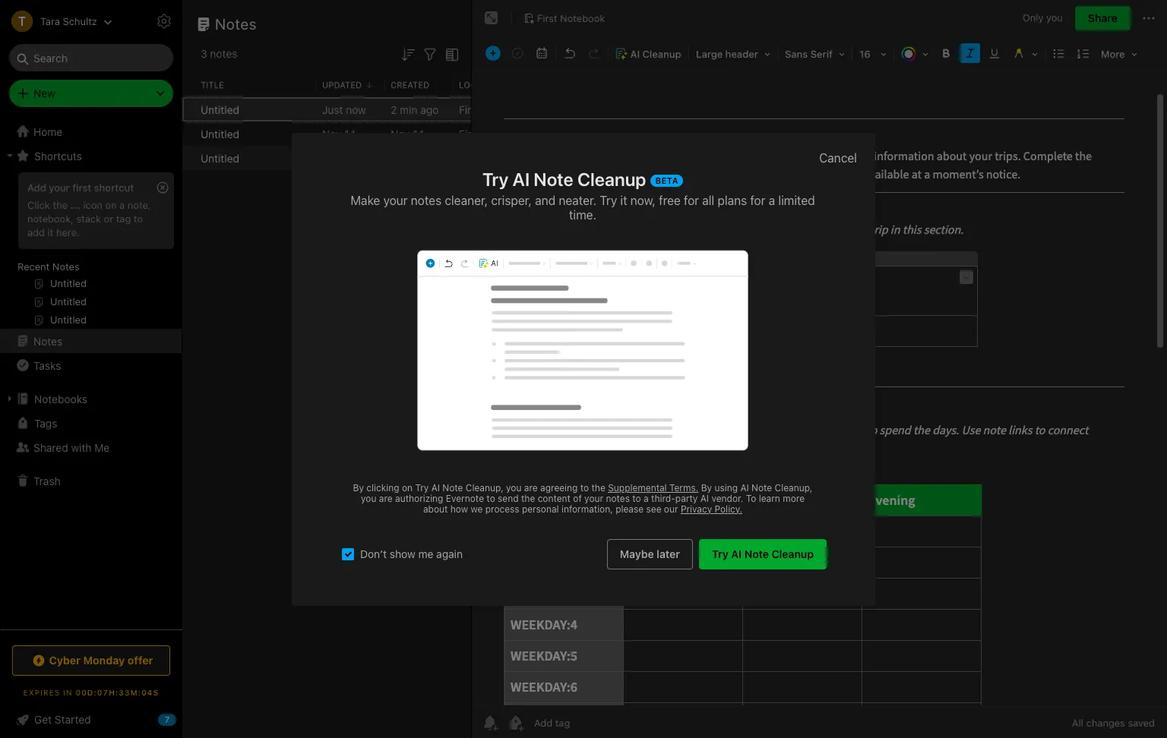 Task type: describe. For each thing, give the bounding box(es) containing it.
cyber monday offer
[[49, 654, 153, 667]]

icon on a note, notebook, stack or tag to add it here.
[[27, 199, 151, 238]]

by for clicking
[[353, 482, 364, 494]]

try inside button
[[712, 548, 729, 560]]

ai down policy.
[[731, 548, 742, 560]]

now,
[[631, 193, 656, 207]]

try up crisper,
[[482, 168, 509, 190]]

trash link
[[0, 469, 182, 493]]

authorizing
[[395, 493, 443, 504]]

recent
[[17, 261, 50, 273]]

new button
[[9, 80, 173, 107]]

expand note image
[[483, 9, 501, 27]]

cleanup, inside the by using ai note cleanup, you are authorizing evernote to send the content of your notes to a third-party ai vendor. to learn more about how we process personal information, please see our
[[775, 482, 813, 494]]

evernote
[[446, 493, 484, 504]]

the inside tree
[[53, 199, 68, 211]]

1 14 from the left
[[344, 127, 356, 140]]

a inside make your notes cleaner, crisper, and neater. try it now, free for all plans for a limited time.
[[769, 193, 775, 207]]

first inside first notebook button
[[537, 12, 557, 24]]

now
[[346, 103, 366, 116]]

notebook for 2 min ago
[[483, 103, 531, 116]]

1 nov 14 from the left
[[322, 127, 356, 140]]

don't
[[360, 548, 387, 561]]

notebooks link
[[0, 387, 182, 411]]

supplemental
[[608, 482, 667, 494]]

expires
[[23, 688, 60, 698]]

please
[[616, 503, 644, 515]]

notes inside make your notes cleaner, crisper, and neater. try it now, free for all plans for a limited time.
[[411, 193, 442, 207]]

try ai note cleanup dialog
[[292, 133, 875, 606]]

try ai note cleanup button
[[699, 539, 827, 570]]

notes link
[[0, 329, 182, 353]]

on inside try ai note cleanup dialog
[[402, 482, 413, 494]]

party
[[675, 493, 698, 504]]

content
[[538, 493, 571, 504]]

notebooks
[[34, 392, 87, 405]]

more
[[783, 493, 805, 504]]

policy.
[[715, 503, 742, 515]]

untitled button
[[182, 146, 726, 170]]

in
[[63, 688, 73, 698]]

italic image
[[960, 43, 981, 64]]

heading level image
[[691, 43, 776, 64]]

show
[[390, 548, 415, 561]]

you inside the note window element
[[1046, 12, 1063, 24]]

insert image
[[482, 43, 505, 64]]

0 vertical spatial notes
[[210, 47, 237, 60]]

2 14 from the left
[[413, 127, 424, 140]]

privacy
[[681, 503, 712, 515]]

we
[[471, 503, 483, 515]]

highlight image
[[1007, 43, 1043, 64]]

2
[[391, 103, 397, 116]]

trash
[[33, 475, 61, 487]]

add
[[27, 226, 45, 238]]

new
[[33, 87, 55, 100]]

numbered list image
[[1073, 43, 1094, 64]]

settings image
[[155, 12, 173, 30]]

row group containing untitled
[[182, 97, 726, 170]]

only you
[[1023, 12, 1063, 24]]

saved
[[1128, 717, 1155, 730]]

first notebook inside button
[[537, 12, 605, 24]]

Search text field
[[20, 44, 163, 71]]

1 nov from the left
[[322, 127, 342, 140]]

calendar event image
[[531, 43, 552, 64]]

add your first shortcut
[[27, 182, 134, 194]]

icon
[[83, 199, 102, 211]]

1 horizontal spatial you
[[506, 482, 522, 494]]

see
[[646, 503, 662, 515]]

on inside icon on a note, notebook, stack or tag to add it here.
[[105, 199, 117, 211]]

0 vertical spatial notes
[[215, 15, 257, 33]]

cancel button
[[819, 151, 857, 165]]

agreeing
[[540, 482, 578, 494]]

Note Editor text field
[[472, 73, 1167, 707]]

updated
[[322, 80, 362, 89]]

time.
[[569, 208, 597, 222]]

tags
[[34, 417, 57, 430]]

first for 2 min ago
[[459, 103, 480, 116]]

font color image
[[896, 43, 934, 64]]

again
[[436, 548, 463, 561]]

all changes saved
[[1072, 717, 1155, 730]]

shared with me
[[33, 441, 110, 454]]

tree containing home
[[0, 119, 182, 629]]

supplemental terms. link
[[608, 482, 699, 494]]

ai cleanup
[[630, 48, 681, 60]]

notebook for nov 14
[[483, 127, 531, 140]]

note inside the by using ai note cleanup, you are authorizing evernote to send the content of your notes to a third-party ai vendor. to learn more about how we process personal information, please see our
[[752, 482, 772, 494]]

ai inside the note window element
[[630, 48, 640, 60]]

try up about in the left of the page
[[415, 482, 429, 494]]

first notebook button
[[518, 8, 610, 29]]

3
[[201, 47, 207, 60]]

first notebook for nov 14
[[459, 127, 531, 140]]

1 for from the left
[[684, 193, 699, 207]]

00d:07h:33m:04s
[[76, 688, 159, 698]]

send
[[498, 493, 519, 504]]

untitled inside button
[[201, 152, 239, 165]]

untitled for just now
[[201, 103, 239, 116]]

click
[[27, 199, 50, 211]]

tags button
[[0, 411, 182, 435]]

note,
[[128, 199, 151, 211]]

created
[[391, 80, 429, 89]]

you inside the by using ai note cleanup, you are authorizing evernote to send the content of your notes to a third-party ai vendor. to learn more about how we process personal information, please see our
[[361, 493, 376, 504]]

to left send
[[487, 493, 495, 504]]

cancel
[[819, 151, 857, 165]]

your inside the by using ai note cleanup, you are authorizing evernote to send the content of your notes to a third-party ai vendor. to learn more about how we process personal information, please see our
[[584, 493, 603, 504]]

tag
[[116, 213, 131, 225]]

shortcuts button
[[0, 144, 182, 168]]

vendor.
[[712, 493, 743, 504]]

cyber monday offer button
[[12, 646, 170, 676]]

font family image
[[780, 43, 850, 64]]

clicking
[[367, 482, 399, 494]]



Task type: vqa. For each thing, say whether or not it's contained in the screenshot.
3rd TAB
no



Task type: locate. For each thing, give the bounding box(es) containing it.
ai up about in the left of the page
[[431, 482, 440, 494]]

ai cleanup button
[[610, 43, 687, 65]]

neater.
[[559, 193, 597, 207]]

personal
[[522, 503, 559, 515]]

using
[[715, 482, 738, 494]]

note inside button
[[745, 548, 769, 560]]

note left more
[[752, 482, 772, 494]]

group inside tree
[[0, 168, 182, 335]]

privacy policy.
[[681, 503, 742, 515]]

terms.
[[670, 482, 699, 494]]

14
[[344, 127, 356, 140], [413, 127, 424, 140]]

2 cleanup, from the left
[[775, 482, 813, 494]]

0 vertical spatial it
[[620, 193, 627, 207]]

2 vertical spatial cleanup
[[772, 548, 814, 560]]

0 horizontal spatial try ai note cleanup
[[482, 168, 646, 190]]

2 horizontal spatial a
[[769, 193, 775, 207]]

14 down 2 min ago
[[413, 127, 424, 140]]

on right clicking
[[402, 482, 413, 494]]

add
[[27, 182, 46, 194]]

privacy policy. link
[[681, 503, 742, 515]]

add a reminder image
[[481, 714, 499, 733]]

notes up 3 notes
[[215, 15, 257, 33]]

first notebook up undo image
[[537, 12, 605, 24]]

2 horizontal spatial notes
[[606, 493, 630, 504]]

first up untitled button
[[459, 127, 480, 140]]

1 horizontal spatial nov 14
[[391, 127, 424, 140]]

ai right party at the right of page
[[700, 493, 709, 504]]

0 horizontal spatial the
[[53, 199, 68, 211]]

0 vertical spatial untitled
[[201, 103, 239, 116]]

...
[[70, 199, 80, 211]]

row group
[[182, 97, 726, 170]]

cleanup inside the note window element
[[643, 48, 681, 60]]

0 horizontal spatial your
[[49, 182, 70, 194]]

note down 'to'
[[745, 548, 769, 560]]

cleanup down more
[[772, 548, 814, 560]]

and
[[535, 193, 556, 207]]

0 vertical spatial cleanup
[[643, 48, 681, 60]]

1 vertical spatial notes
[[411, 193, 442, 207]]

note up how
[[443, 482, 463, 494]]

first notebook down location
[[459, 103, 531, 116]]

bulleted list image
[[1049, 43, 1070, 64]]

nov down 2
[[391, 127, 410, 140]]

1 vertical spatial on
[[402, 482, 413, 494]]

1 vertical spatial notebook
[[483, 103, 531, 116]]

limited
[[778, 193, 815, 207]]

1 horizontal spatial nov
[[391, 127, 410, 140]]

untitled for nov 14
[[201, 127, 239, 140]]

changes
[[1086, 717, 1125, 730]]

cleanup,
[[466, 482, 504, 494], [775, 482, 813, 494]]

by
[[353, 482, 364, 494], [701, 482, 712, 494]]

0 horizontal spatial by
[[353, 482, 364, 494]]

it down notebook,
[[47, 226, 53, 238]]

0 vertical spatial try ai note cleanup
[[482, 168, 646, 190]]

make your notes cleaner, crisper, and neater. try it now, free for all plans for a limited time.
[[351, 193, 815, 222]]

0 horizontal spatial a
[[119, 199, 125, 211]]

first for nov 14
[[459, 127, 480, 140]]

add tag image
[[507, 714, 525, 733]]

for right plans
[[750, 193, 766, 207]]

are inside the by using ai note cleanup, you are authorizing evernote to send the content of your notes to a third-party ai vendor. to learn more about how we process personal information, please see our
[[379, 493, 393, 504]]

try inside make your notes cleaner, crisper, and neater. try it now, free for all plans for a limited time.
[[600, 193, 617, 207]]

1 horizontal spatial on
[[402, 482, 413, 494]]

to
[[134, 213, 143, 225], [580, 482, 589, 494], [487, 493, 495, 504], [632, 493, 641, 504]]

expires in 00d:07h:33m:04s
[[23, 688, 159, 698]]

min
[[400, 103, 418, 116]]

ai up crisper,
[[513, 168, 530, 190]]

later
[[657, 548, 680, 560]]

the left ...
[[53, 199, 68, 211]]

0 horizontal spatial you
[[361, 493, 376, 504]]

2 by from the left
[[701, 482, 712, 494]]

notes up tasks
[[33, 335, 62, 348]]

0 horizontal spatial nov 14
[[322, 127, 356, 140]]

a left limited
[[769, 193, 775, 207]]

your inside make your notes cleaner, crisper, and neater. try it now, free for all plans for a limited time.
[[383, 193, 408, 207]]

try right 'neater.'
[[600, 193, 617, 207]]

nov 14 down just now
[[322, 127, 356, 140]]

a
[[769, 193, 775, 207], [119, 199, 125, 211], [644, 493, 649, 504]]

cleanup, up we
[[466, 482, 504, 494]]

first notebook up untitled button
[[459, 127, 531, 140]]

cleanup left the heading level image
[[643, 48, 681, 60]]

first notebook
[[537, 12, 605, 24], [459, 103, 531, 116], [459, 127, 531, 140]]

shared with me link
[[0, 435, 182, 460]]

1 horizontal spatial 14
[[413, 127, 424, 140]]

2 vertical spatial first
[[459, 127, 480, 140]]

to left see
[[632, 493, 641, 504]]

0 vertical spatial first notebook
[[537, 12, 605, 24]]

our
[[664, 503, 678, 515]]

only
[[1023, 12, 1044, 24]]

bold image
[[935, 43, 957, 64]]

note window element
[[472, 0, 1167, 739]]

nov down just
[[322, 127, 342, 140]]

stack
[[76, 213, 101, 225]]

3 untitled from the top
[[201, 152, 239, 165]]

the for using
[[521, 493, 535, 504]]

14 down now
[[344, 127, 356, 140]]

0 vertical spatial on
[[105, 199, 117, 211]]

learn
[[759, 493, 780, 504]]

1 vertical spatial cleanup
[[577, 168, 646, 190]]

0 horizontal spatial cleanup,
[[466, 482, 504, 494]]

ai
[[630, 48, 640, 60], [513, 168, 530, 190], [431, 482, 440, 494], [740, 482, 749, 494], [700, 493, 709, 504], [731, 548, 742, 560]]

with
[[71, 441, 92, 454]]

1 horizontal spatial your
[[383, 193, 408, 207]]

try ai note cleanup up 'neater.'
[[482, 168, 646, 190]]

try ai note cleanup down learn
[[712, 548, 814, 560]]

information,
[[562, 503, 613, 515]]

by inside the by using ai note cleanup, you are authorizing evernote to send the content of your notes to a third-party ai vendor. to learn more about how we process personal information, please see our
[[701, 482, 712, 494]]

group containing add your first shortcut
[[0, 168, 182, 335]]

maybe later
[[620, 548, 680, 560]]

by left using at right
[[701, 482, 712, 494]]

group
[[0, 168, 182, 335]]

by using ai note cleanup, you are authorizing evernote to send the content of your notes to a third-party ai vendor. to learn more about how we process personal information, please see our
[[361, 482, 813, 515]]

1 horizontal spatial it
[[620, 193, 627, 207]]

1 vertical spatial notes
[[52, 261, 80, 273]]

first up 'calendar event' image
[[537, 12, 557, 24]]

to down note,
[[134, 213, 143, 225]]

just
[[322, 103, 343, 116]]

0 vertical spatial notebook
[[560, 12, 605, 24]]

0 horizontal spatial it
[[47, 226, 53, 238]]

None search field
[[20, 44, 163, 71]]

undo image
[[559, 43, 581, 64]]

1 vertical spatial first
[[459, 103, 480, 116]]

it left the now,
[[620, 193, 627, 207]]

try down policy.
[[712, 548, 729, 560]]

your right make
[[383, 193, 408, 207]]

first
[[72, 182, 91, 194]]

font size image
[[854, 43, 892, 64]]

you up 'process'
[[506, 482, 522, 494]]

2 nov 14 from the left
[[391, 127, 424, 140]]

0 horizontal spatial nov
[[322, 127, 342, 140]]

notes right recent on the top left of the page
[[52, 261, 80, 273]]

are left authorizing at the bottom left
[[379, 493, 393, 504]]

0 horizontal spatial notes
[[210, 47, 237, 60]]

ai right undo image
[[630, 48, 640, 60]]

on up or
[[105, 199, 117, 211]]

2 vertical spatial notebook
[[483, 127, 531, 140]]

all
[[702, 193, 714, 207]]

first
[[537, 12, 557, 24], [459, 103, 480, 116], [459, 127, 480, 140]]

1 vertical spatial try ai note cleanup
[[712, 548, 814, 560]]

1 horizontal spatial for
[[750, 193, 766, 207]]

2 horizontal spatial you
[[1046, 12, 1063, 24]]

recent notes
[[17, 261, 80, 273]]

try
[[482, 168, 509, 190], [600, 193, 617, 207], [415, 482, 429, 494], [712, 548, 729, 560]]

2 nov from the left
[[391, 127, 410, 140]]

by left clicking
[[353, 482, 364, 494]]

2 min ago
[[391, 103, 439, 116]]

ai right using at right
[[740, 482, 749, 494]]

process
[[485, 503, 519, 515]]

first notebook for 2 min ago
[[459, 103, 531, 116]]

monday
[[83, 654, 125, 667]]

it
[[620, 193, 627, 207], [47, 226, 53, 238]]

expand notebooks image
[[4, 393, 16, 405]]

0 horizontal spatial for
[[684, 193, 699, 207]]

first down location
[[459, 103, 480, 116]]

it inside make your notes cleaner, crisper, and neater. try it now, free for all plans for a limited time.
[[620, 193, 627, 207]]

Don't show me again checkbox
[[342, 548, 354, 560]]

me
[[94, 441, 110, 454]]

more image
[[1096, 43, 1143, 64]]

notebook
[[560, 12, 605, 24], [483, 103, 531, 116], [483, 127, 531, 140]]

shared
[[33, 441, 68, 454]]

notes inside group
[[52, 261, 80, 273]]

note up and
[[534, 168, 574, 190]]

a inside icon on a note, notebook, stack or tag to add it here.
[[119, 199, 125, 211]]

don't show me again
[[360, 548, 463, 561]]

maybe later button
[[607, 539, 693, 570]]

1 by from the left
[[353, 482, 364, 494]]

you right only in the right top of the page
[[1046, 12, 1063, 24]]

cell
[[453, 146, 590, 170]]

nov 14 down min
[[391, 127, 424, 140]]

a up tag
[[119, 199, 125, 211]]

by for using
[[701, 482, 712, 494]]

2 horizontal spatial the
[[592, 482, 605, 494]]

maybe
[[620, 548, 654, 560]]

make
[[351, 193, 380, 207]]

3 notes
[[201, 47, 237, 60]]

the right send
[[521, 493, 535, 504]]

notebook inside button
[[560, 12, 605, 24]]

underline image
[[984, 43, 1005, 64]]

try ai note cleanup inside try ai note cleanup button
[[712, 548, 814, 560]]

0 horizontal spatial on
[[105, 199, 117, 211]]

your right 'of'
[[584, 493, 603, 504]]

home
[[33, 125, 63, 138]]

offer
[[128, 654, 153, 667]]

0 vertical spatial first
[[537, 12, 557, 24]]

your for first
[[49, 182, 70, 194]]

1 untitled from the top
[[201, 103, 239, 116]]

2 horizontal spatial your
[[584, 493, 603, 504]]

plans
[[718, 193, 747, 207]]

it inside icon on a note, notebook, stack or tag to add it here.
[[47, 226, 53, 238]]

your inside tree
[[49, 182, 70, 194]]

tasks
[[33, 359, 61, 372]]

you left authorizing at the bottom left
[[361, 493, 376, 504]]

the for clicking
[[592, 482, 605, 494]]

1 cleanup, from the left
[[466, 482, 504, 494]]

1 horizontal spatial a
[[644, 493, 649, 504]]

a left third- on the right
[[644, 493, 649, 504]]

crisper,
[[491, 193, 532, 207]]

notebook,
[[27, 213, 74, 225]]

2 vertical spatial notes
[[33, 335, 62, 348]]

beta
[[655, 176, 679, 186]]

or
[[104, 213, 113, 225]]

are up personal at the bottom of the page
[[524, 482, 538, 494]]

1 vertical spatial untitled
[[201, 127, 239, 140]]

a inside the by using ai note cleanup, you are authorizing evernote to send the content of your notes to a third-party ai vendor. to learn more about how we process personal information, please see our
[[644, 493, 649, 504]]

cleaner,
[[445, 193, 488, 207]]

tree
[[0, 119, 182, 629]]

the inside the by using ai note cleanup, you are authorizing evernote to send the content of your notes to a third-party ai vendor. to learn more about how we process personal information, please see our
[[521, 493, 535, 504]]

2 vertical spatial notes
[[606, 493, 630, 504]]

for left the all
[[684, 193, 699, 207]]

cyber
[[49, 654, 81, 667]]

1 vertical spatial it
[[47, 226, 53, 238]]

to
[[746, 493, 756, 504]]

your up click the ...
[[49, 182, 70, 194]]

1 horizontal spatial try ai note cleanup
[[712, 548, 814, 560]]

about
[[423, 503, 448, 515]]

cleanup, right 'to'
[[775, 482, 813, 494]]

2 for from the left
[[750, 193, 766, 207]]

1 horizontal spatial the
[[521, 493, 535, 504]]

me
[[418, 548, 433, 561]]

2 vertical spatial first notebook
[[459, 127, 531, 140]]

1 vertical spatial first notebook
[[459, 103, 531, 116]]

to up information,
[[580, 482, 589, 494]]

home link
[[0, 119, 182, 144]]

nov
[[322, 127, 342, 140], [391, 127, 410, 140]]

2 untitled from the top
[[201, 127, 239, 140]]

cleanup up the now,
[[577, 168, 646, 190]]

notes inside the by using ai note cleanup, you are authorizing evernote to send the content of your notes to a third-party ai vendor. to learn more about how we process personal information, please see our
[[606, 493, 630, 504]]

1 horizontal spatial by
[[701, 482, 712, 494]]

ago
[[420, 103, 439, 116]]

for
[[684, 193, 699, 207], [750, 193, 766, 207]]

0 horizontal spatial are
[[379, 493, 393, 504]]

to inside icon on a note, notebook, stack or tag to add it here.
[[134, 213, 143, 225]]

location
[[459, 80, 502, 89]]

your for notes
[[383, 193, 408, 207]]

all
[[1072, 717, 1084, 730]]

your
[[49, 182, 70, 194], [383, 193, 408, 207], [584, 493, 603, 504]]

1 horizontal spatial notes
[[411, 193, 442, 207]]

the right 'of'
[[592, 482, 605, 494]]

0 horizontal spatial 14
[[344, 127, 356, 140]]

1 horizontal spatial cleanup,
[[775, 482, 813, 494]]

2 vertical spatial untitled
[[201, 152, 239, 165]]

1 horizontal spatial are
[[524, 482, 538, 494]]

share button
[[1075, 6, 1131, 30]]

title
[[201, 80, 224, 89]]



